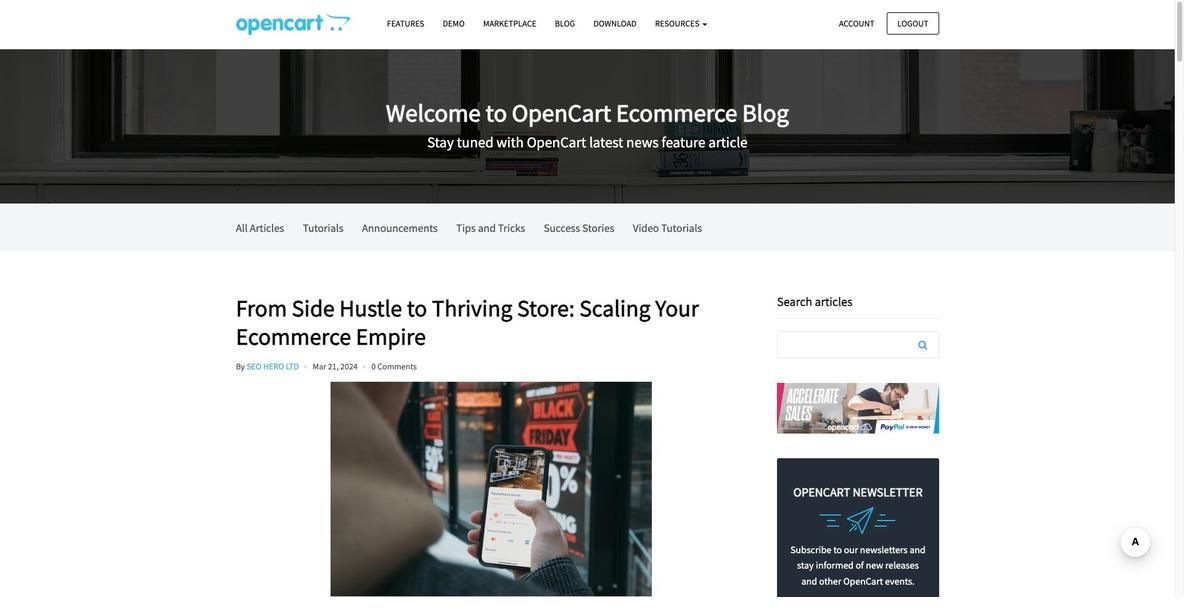 Task type: locate. For each thing, give the bounding box(es) containing it.
None text field
[[778, 332, 939, 358]]



Task type: describe. For each thing, give the bounding box(es) containing it.
search image
[[919, 340, 928, 350]]

from side hustle to thriving store: scaling your ecommerce empire image
[[236, 382, 747, 597]]

opencart - blog image
[[236, 13, 350, 35]]



Task type: vqa. For each thing, say whether or not it's contained in the screenshot.
text field
yes



